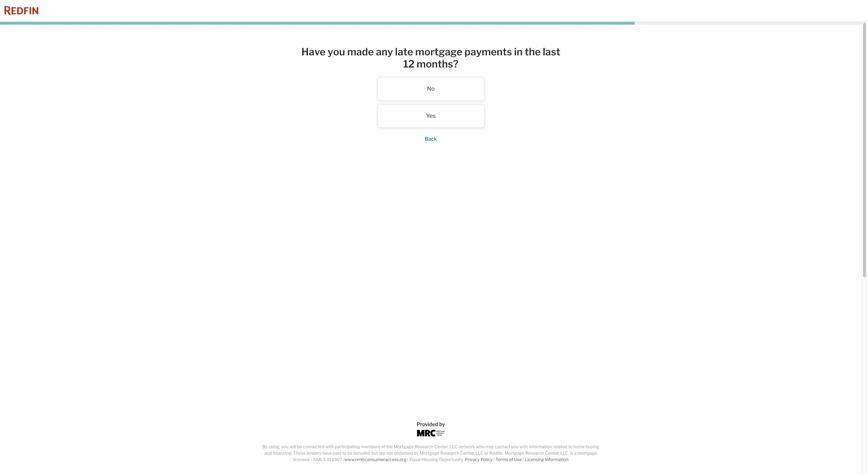 Task type: vqa. For each thing, say whether or not it's contained in the screenshot.
paid
yes



Task type: locate. For each thing, give the bounding box(es) containing it.
home
[[573, 445, 585, 450]]

terms
[[496, 458, 508, 463]]

by up mortgage research center image
[[439, 422, 445, 428]]

by up equal at the left
[[414, 451, 419, 456]]

).
[[406, 458, 409, 463]]

a
[[574, 451, 577, 456]]

opportunity.
[[439, 458, 464, 463]]

center, down 'network' on the right bottom of page
[[460, 451, 475, 456]]

0 vertical spatial to
[[568, 445, 572, 450]]

mortgage right late
[[415, 46, 462, 58]]

who
[[476, 445, 485, 450]]

0 horizontal spatial to
[[342, 451, 347, 456]]

you right have
[[328, 46, 345, 58]]

www.nmlsconsumeraccess.org ). equal housing opportunity. privacy policy | terms of use | licensing information
[[344, 458, 569, 463]]

of inside by using, you will be connected with participating members of the mortgage research center, llc network who may contact you with information related to home buying and financing. these lenders have paid to be included but are not endorsed by mortgage research center, llc or redfin. mortgage research center, llc. is a mortgage licensee - nmls id 1907 (
[[381, 445, 385, 450]]

1 horizontal spatial |
[[523, 458, 524, 463]]

| right use
[[523, 458, 524, 463]]

|
[[494, 458, 495, 463], [523, 458, 524, 463]]

0 vertical spatial llc
[[450, 445, 458, 450]]

the inside have you made any late mortgage payments in the last 12 months?
[[525, 46, 541, 58]]

the inside by using, you will be connected with participating members of the mortgage research center, llc network who may contact you with information related to home buying and financing. these lenders have paid to be included but are not endorsed by mortgage research center, llc or redfin. mortgage research center, llc. is a mortgage licensee - nmls id 1907 (
[[386, 445, 393, 450]]

12 months?
[[403, 58, 458, 70]]

of
[[381, 445, 385, 450], [509, 458, 513, 463]]

center, up information
[[545, 451, 559, 456]]

1 horizontal spatial llc
[[476, 451, 483, 456]]

using,
[[269, 445, 280, 450]]

will
[[290, 445, 296, 450]]

policy
[[481, 458, 493, 463]]

you inside have you made any late mortgage payments in the last 12 months?
[[328, 46, 345, 58]]

information
[[529, 445, 552, 450]]

to up is on the bottom right of the page
[[568, 445, 572, 450]]

1 vertical spatial llc
[[476, 451, 483, 456]]

1 vertical spatial mortgage
[[577, 451, 597, 456]]

(
[[343, 458, 344, 463]]

1 horizontal spatial research
[[440, 451, 459, 456]]

redfin.
[[489, 451, 504, 456]]

of up are
[[381, 445, 385, 450]]

1 | from the left
[[494, 458, 495, 463]]

mortgage inside by using, you will be connected with participating members of the mortgage research center, llc network who may contact you with information related to home buying and financing. these lenders have paid to be included but are not endorsed by mortgage research center, llc or redfin. mortgage research center, llc. is a mortgage licensee - nmls id 1907 (
[[577, 451, 597, 456]]

contact
[[495, 445, 510, 450]]

have you made any late mortgage payments in the last 12 months?
[[301, 46, 560, 70]]

0 horizontal spatial you
[[281, 445, 289, 450]]

endorsed
[[394, 451, 413, 456]]

research up opportunity.
[[440, 451, 459, 456]]

included
[[353, 451, 370, 456]]

paid
[[333, 451, 341, 456]]

financing.
[[273, 451, 292, 456]]

llc up privacy policy link
[[476, 451, 483, 456]]

0 horizontal spatial be
[[297, 445, 302, 450]]

0 vertical spatial be
[[297, 445, 302, 450]]

center, up opportunity.
[[434, 445, 449, 450]]

with up use
[[519, 445, 528, 450]]

the up not
[[386, 445, 393, 450]]

these
[[293, 451, 306, 456]]

1 vertical spatial by
[[414, 451, 419, 456]]

have you made any late mortgage payments in the last 12 months? option group
[[288, 77, 574, 128]]

www.nmlsconsumeraccess.org link
[[344, 458, 406, 463]]

0 vertical spatial by
[[439, 422, 445, 428]]

1 horizontal spatial mortgage
[[577, 451, 597, 456]]

with
[[325, 445, 334, 450], [519, 445, 528, 450]]

with up have at the left of the page
[[325, 445, 334, 450]]

and
[[265, 451, 272, 456]]

connected
[[303, 445, 324, 450]]

to
[[568, 445, 572, 450], [342, 451, 347, 456]]

1 vertical spatial of
[[509, 458, 513, 463]]

0 horizontal spatial the
[[386, 445, 393, 450]]

back
[[425, 136, 437, 142]]

be up these
[[297, 445, 302, 450]]

you up financing.
[[281, 445, 289, 450]]

0 horizontal spatial of
[[381, 445, 385, 450]]

1 horizontal spatial of
[[509, 458, 513, 463]]

be
[[297, 445, 302, 450], [347, 451, 352, 456]]

you right "contact"
[[511, 445, 519, 450]]

mortgage research center image
[[417, 430, 445, 437]]

0 vertical spatial of
[[381, 445, 385, 450]]

provided
[[417, 422, 438, 428]]

made
[[347, 46, 374, 58]]

by
[[439, 422, 445, 428], [414, 451, 419, 456]]

research up housing
[[414, 445, 433, 450]]

2 horizontal spatial center,
[[545, 451, 559, 456]]

1 vertical spatial the
[[386, 445, 393, 450]]

1 horizontal spatial with
[[519, 445, 528, 450]]

1 horizontal spatial the
[[525, 46, 541, 58]]

by
[[262, 445, 268, 450]]

be down participating
[[347, 451, 352, 456]]

housing
[[422, 458, 438, 463]]

1907
[[332, 458, 342, 463]]

buying
[[586, 445, 599, 450]]

center,
[[434, 445, 449, 450], [460, 451, 475, 456], [545, 451, 559, 456]]

0 horizontal spatial with
[[325, 445, 334, 450]]

any
[[376, 46, 393, 58]]

the
[[525, 46, 541, 58], [386, 445, 393, 450]]

research
[[414, 445, 433, 450], [440, 451, 459, 456], [525, 451, 544, 456]]

mortgage down buying
[[577, 451, 597, 456]]

information
[[545, 458, 569, 463]]

llc up opportunity.
[[450, 445, 458, 450]]

1 vertical spatial be
[[347, 451, 352, 456]]

to up ( at the bottom left of the page
[[342, 451, 347, 456]]

0 horizontal spatial llc
[[450, 445, 458, 450]]

1 with from the left
[[325, 445, 334, 450]]

mortgage
[[394, 445, 414, 450], [420, 451, 439, 456], [505, 451, 524, 456]]

1 horizontal spatial you
[[328, 46, 345, 58]]

mortgage up endorsed
[[394, 445, 414, 450]]

provided by
[[417, 422, 445, 428]]

llc
[[450, 445, 458, 450], [476, 451, 483, 456]]

mortgage
[[415, 46, 462, 58], [577, 451, 597, 456]]

network
[[458, 445, 475, 450]]

1 horizontal spatial mortgage
[[420, 451, 439, 456]]

mortgage up housing
[[420, 451, 439, 456]]

| down the redfin.
[[494, 458, 495, 463]]

0 horizontal spatial mortgage
[[415, 46, 462, 58]]

research up licensing
[[525, 451, 544, 456]]

1 horizontal spatial be
[[347, 451, 352, 456]]

mortgage up use
[[505, 451, 524, 456]]

-
[[311, 458, 312, 463]]

you
[[328, 46, 345, 58], [281, 445, 289, 450], [511, 445, 519, 450]]

0 horizontal spatial |
[[494, 458, 495, 463]]

of for members
[[381, 445, 385, 450]]

of left use
[[509, 458, 513, 463]]

0 horizontal spatial mortgage
[[394, 445, 414, 450]]

llc.
[[560, 451, 569, 456]]

0 vertical spatial mortgage
[[415, 46, 462, 58]]

0 vertical spatial the
[[525, 46, 541, 58]]

the right in
[[525, 46, 541, 58]]

0 horizontal spatial by
[[414, 451, 419, 456]]

id
[[327, 458, 331, 463]]



Task type: describe. For each thing, give the bounding box(es) containing it.
licensing
[[525, 458, 544, 463]]

by inside by using, you will be connected with participating members of the mortgage research center, llc network who may contact you with information related to home buying and financing. these lenders have paid to be included but are not endorsed by mortgage research center, llc or redfin. mortgage research center, llc. is a mortgage licensee - nmls id 1907 (
[[414, 451, 419, 456]]

www.nmlsconsumeraccess.org
[[344, 458, 406, 463]]

1 horizontal spatial by
[[439, 422, 445, 428]]

nmls
[[313, 458, 326, 463]]

licensee
[[293, 458, 310, 463]]

mortgage inside have you made any late mortgage payments in the last 12 months?
[[415, 46, 462, 58]]

participating
[[335, 445, 360, 450]]

or
[[484, 451, 489, 456]]

payments
[[465, 46, 512, 58]]

last
[[543, 46, 560, 58]]

have
[[322, 451, 332, 456]]

1 vertical spatial to
[[342, 451, 347, 456]]

1 horizontal spatial to
[[568, 445, 572, 450]]

terms of use link
[[496, 458, 522, 463]]

2 horizontal spatial you
[[511, 445, 519, 450]]

privacy policy link
[[465, 458, 493, 463]]

are
[[379, 451, 385, 456]]

0 horizontal spatial center,
[[434, 445, 449, 450]]

lenders
[[307, 451, 321, 456]]

2 | from the left
[[523, 458, 524, 463]]

2 with from the left
[[519, 445, 528, 450]]

equal
[[410, 458, 421, 463]]

related
[[553, 445, 567, 450]]

back button
[[425, 136, 437, 142]]

members
[[361, 445, 380, 450]]

by using, you will be connected with participating members of the mortgage research center, llc network who may contact you with information related to home buying and financing. these lenders have paid to be included but are not endorsed by mortgage research center, llc or redfin. mortgage research center, llc. is a mortgage licensee - nmls id 1907 (
[[262, 445, 599, 463]]

but
[[371, 451, 378, 456]]

licensing information link
[[525, 458, 569, 463]]

have
[[301, 46, 326, 58]]

0 horizontal spatial research
[[414, 445, 433, 450]]

yes
[[426, 113, 436, 120]]

late
[[395, 46, 413, 58]]

no
[[427, 86, 435, 92]]

of for terms
[[509, 458, 513, 463]]

not
[[386, 451, 393, 456]]

use
[[514, 458, 522, 463]]

1 horizontal spatial center,
[[460, 451, 475, 456]]

is
[[570, 451, 573, 456]]

2 horizontal spatial research
[[525, 451, 544, 456]]

may
[[485, 445, 494, 450]]

in
[[514, 46, 523, 58]]

2 horizontal spatial mortgage
[[505, 451, 524, 456]]

privacy
[[465, 458, 480, 463]]



